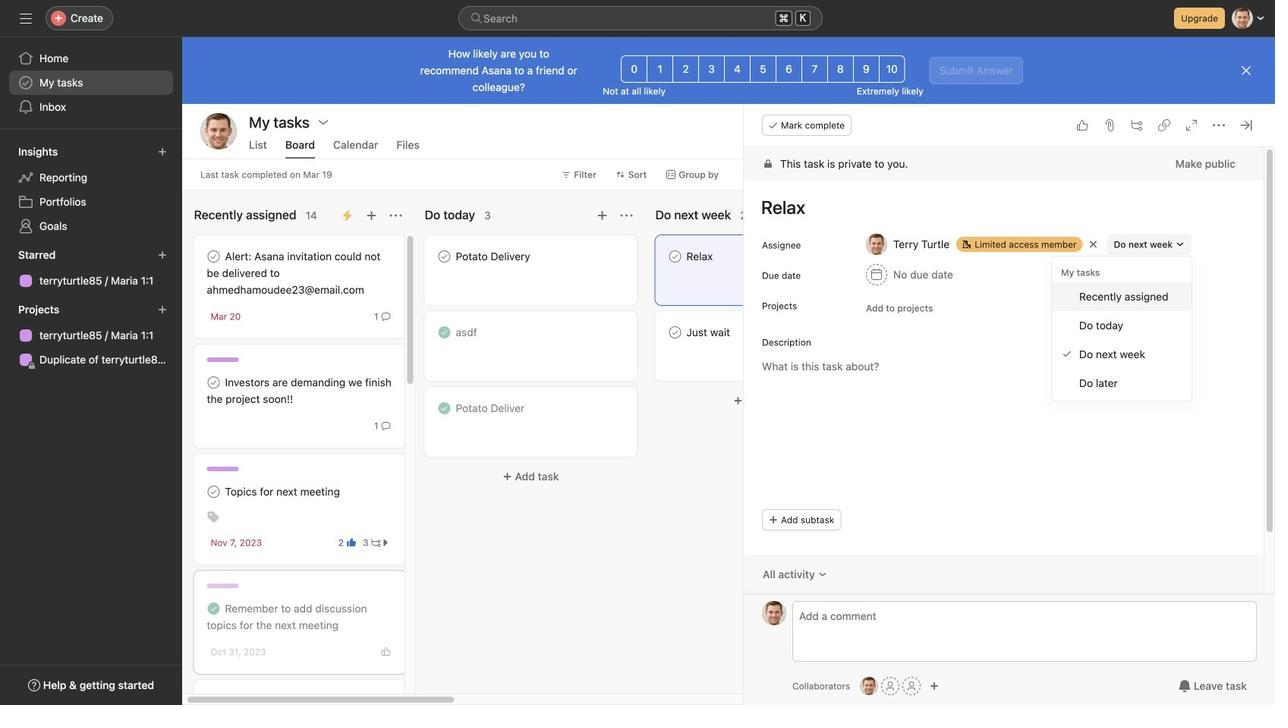 Task type: locate. For each thing, give the bounding box(es) containing it.
close details image
[[1240, 119, 1252, 131]]

None radio
[[621, 55, 648, 83], [673, 55, 699, 83], [724, 55, 751, 83], [776, 55, 802, 83], [827, 55, 854, 83], [853, 55, 880, 83], [621, 55, 648, 83], [673, 55, 699, 83], [724, 55, 751, 83], [776, 55, 802, 83], [827, 55, 854, 83], [853, 55, 880, 83]]

2 likes. you liked this task image
[[347, 538, 356, 547]]

all activity image
[[818, 570, 827, 579]]

relax dialog
[[744, 104, 1275, 705]]

Mark complete checkbox
[[435, 247, 454, 266], [666, 247, 684, 266], [666, 323, 684, 342], [205, 373, 223, 392]]

add or remove collaborators image
[[930, 682, 939, 691]]

mark complete image
[[205, 247, 223, 266]]

0 vertical spatial 1 comment image
[[381, 312, 391, 321]]

1 1 comment image from the top
[[381, 312, 391, 321]]

completed image
[[435, 323, 454, 342], [435, 399, 454, 417]]

dismiss image
[[1240, 65, 1252, 77]]

1 completed checkbox from the top
[[435, 323, 454, 342]]

0 vertical spatial mark complete checkbox
[[205, 247, 223, 266]]

projects element
[[0, 296, 182, 375]]

1 mark complete checkbox from the top
[[205, 247, 223, 266]]

more section actions image
[[621, 209, 633, 222]]

add task image
[[365, 209, 378, 222], [596, 209, 608, 222]]

2 vertical spatial mark complete checkbox
[[205, 692, 223, 705]]

0 vertical spatial completed image
[[435, 323, 454, 342]]

2 completed image from the top
[[435, 399, 454, 417]]

None radio
[[647, 55, 673, 83], [698, 55, 725, 83], [750, 55, 776, 83], [801, 55, 828, 83], [879, 55, 905, 83], [647, 55, 673, 83], [698, 55, 725, 83], [750, 55, 776, 83], [801, 55, 828, 83], [879, 55, 905, 83]]

1 vertical spatial completed image
[[435, 399, 454, 417]]

2 completed checkbox from the top
[[435, 399, 454, 417]]

Completed checkbox
[[435, 323, 454, 342], [435, 399, 454, 417]]

mark complete image
[[435, 247, 454, 266], [666, 247, 684, 266], [666, 323, 684, 342], [205, 373, 223, 392], [205, 483, 223, 501], [205, 692, 223, 705]]

1 vertical spatial mark complete checkbox
[[205, 483, 223, 501]]

global element
[[0, 37, 182, 128]]

option group
[[621, 55, 905, 83]]

completed image
[[205, 600, 223, 618]]

add task image right rules for recently assigned icon
[[365, 209, 378, 222]]

1 add task image from the left
[[365, 209, 378, 222]]

main content
[[744, 147, 1264, 663]]

1 horizontal spatial add task image
[[596, 209, 608, 222]]

0 horizontal spatial add task image
[[365, 209, 378, 222]]

remove assignee image
[[1089, 240, 1098, 249]]

option
[[1052, 282, 1192, 311]]

Mark complete checkbox
[[205, 247, 223, 266], [205, 483, 223, 501], [205, 692, 223, 705]]

add task image left more section actions icon
[[596, 209, 608, 222]]

0 vertical spatial completed checkbox
[[435, 323, 454, 342]]

0 likes. click to like this task image
[[1076, 119, 1088, 131]]

1 vertical spatial 1 comment image
[[381, 421, 391, 430]]

3 mark complete checkbox from the top
[[205, 692, 223, 705]]

1 vertical spatial completed checkbox
[[435, 399, 454, 417]]

None field
[[458, 6, 823, 30]]

1 comment image
[[381, 312, 391, 321], [381, 421, 391, 430]]

Task Name text field
[[751, 190, 1246, 225]]

Search tasks, projects, and more text field
[[458, 6, 823, 30]]

1 completed image from the top
[[435, 323, 454, 342]]

more actions for this task image
[[1213, 119, 1225, 131]]



Task type: describe. For each thing, give the bounding box(es) containing it.
open user profile image
[[762, 601, 786, 625]]

0 likes. click to like this task image
[[381, 647, 391, 657]]

starred element
[[0, 241, 182, 296]]

main content inside relax dialog
[[744, 147, 1264, 663]]

show options image
[[317, 116, 329, 128]]

add subtask image
[[1131, 119, 1143, 131]]

completed image for first completed checkbox from the bottom
[[435, 399, 454, 417]]

attachments: add a file to this task, relax image
[[1104, 119, 1116, 131]]

rules for recently assigned image
[[341, 209, 353, 222]]

Completed checkbox
[[205, 600, 223, 618]]

2 1 comment image from the top
[[381, 421, 391, 430]]

completed image for 1st completed checkbox
[[435, 323, 454, 342]]

full screen image
[[1186, 119, 1198, 131]]

hide sidebar image
[[20, 12, 32, 24]]

2 add task image from the left
[[596, 209, 608, 222]]

add or remove collaborators image
[[860, 677, 878, 695]]

copy task link image
[[1158, 119, 1170, 131]]

insights element
[[0, 138, 182, 241]]

view profile settings image
[[200, 113, 237, 150]]

new insights image
[[158, 147, 167, 156]]

2 mark complete checkbox from the top
[[205, 483, 223, 501]]



Task type: vqa. For each thing, say whether or not it's contained in the screenshot.
Teams ELEMENT
no



